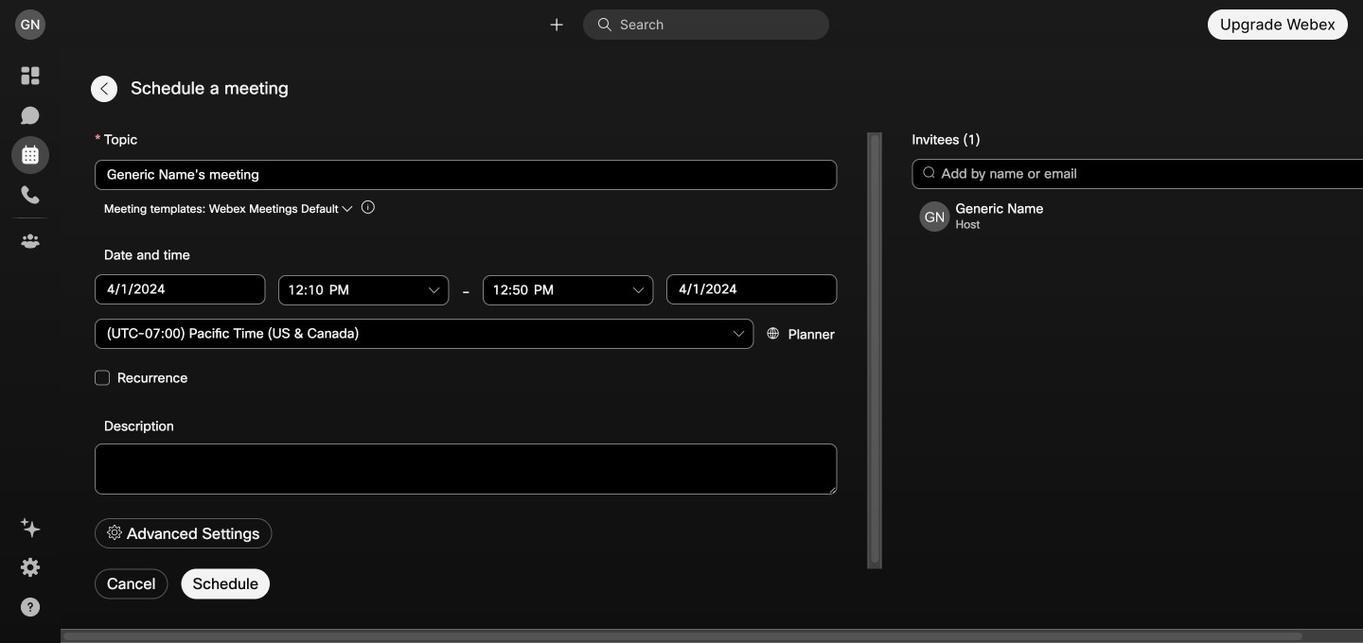 Task type: vqa. For each thing, say whether or not it's contained in the screenshot.
Webex Tab List
yes



Task type: describe. For each thing, give the bounding box(es) containing it.
webex tab list
[[11, 57, 49, 260]]



Task type: locate. For each thing, give the bounding box(es) containing it.
navigation
[[0, 49, 61, 644]]



